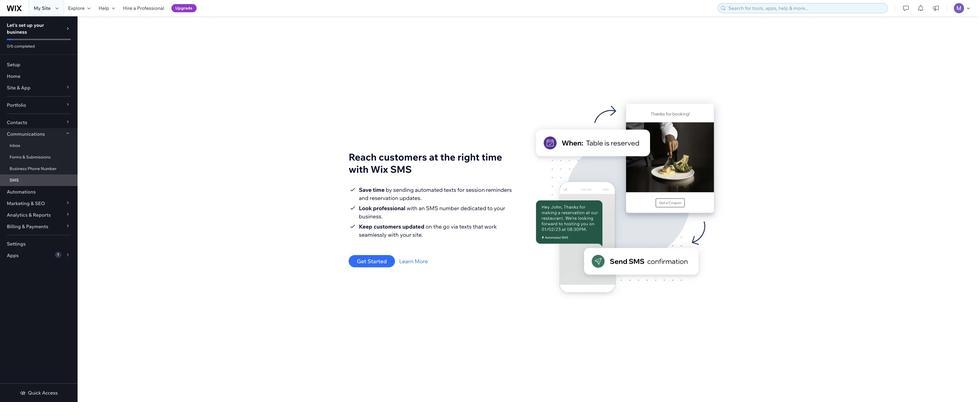 Task type: vqa. For each thing, say whether or not it's contained in the screenshot.
purchase
no



Task type: locate. For each thing, give the bounding box(es) containing it.
site down 'home'
[[7, 85, 16, 91]]

time up 'reservation'
[[373, 187, 385, 193]]

0 vertical spatial sms
[[390, 163, 412, 175]]

0 horizontal spatial your
[[34, 22, 44, 28]]

& left seo
[[31, 200, 34, 207]]

1 horizontal spatial sms
[[390, 163, 412, 175]]

& right the forms
[[23, 155, 25, 160]]

1
[[57, 253, 59, 257]]

marketing & seo button
[[0, 198, 78, 209]]

1 vertical spatial site
[[7, 85, 16, 91]]

with an sms number dedicated to your business.
[[359, 205, 505, 220]]

customers for reach
[[379, 151, 427, 163]]

1 horizontal spatial with
[[388, 231, 399, 238]]

0 vertical spatial customers
[[379, 151, 427, 163]]

session
[[466, 187, 485, 193]]

reservation
[[370, 195, 398, 201]]

1 vertical spatial the
[[433, 223, 442, 230]]

0 horizontal spatial time
[[373, 187, 385, 193]]

communications button
[[0, 128, 78, 140]]

site inside 'dropdown button'
[[7, 85, 16, 91]]

the inside 'reach customers at the right time with wix sms'
[[441, 151, 456, 163]]

& inside popup button
[[31, 200, 34, 207]]

& for billing
[[22, 224, 25, 230]]

sidebar element
[[0, 16, 78, 402]]

communications
[[7, 131, 45, 137]]

the right on at the bottom
[[433, 223, 442, 230]]

by
[[386, 187, 392, 193]]

& for analytics
[[29, 212, 32, 218]]

& inside dropdown button
[[22, 224, 25, 230]]

with down reach
[[349, 163, 369, 175]]

reminders
[[486, 187, 512, 193]]

texts
[[444, 187, 456, 193], [459, 223, 472, 230]]

my site
[[34, 5, 51, 11]]

Search for tools, apps, help & more... field
[[727, 3, 886, 13]]

sms inside 'reach customers at the right time with wix sms'
[[390, 163, 412, 175]]

learn more link
[[399, 257, 428, 265]]

for
[[458, 187, 465, 193]]

2 horizontal spatial sms
[[426, 205, 438, 212]]

contacts
[[7, 119, 27, 126]]

billing
[[7, 224, 21, 230]]

0 vertical spatial site
[[42, 5, 51, 11]]

site & app
[[7, 85, 30, 91]]

customers up 'wix' at left top
[[379, 151, 427, 163]]

1 vertical spatial with
[[407, 205, 418, 212]]

1 horizontal spatial texts
[[459, 223, 472, 230]]

on
[[426, 223, 432, 230]]

sms up the sending
[[390, 163, 412, 175]]

site
[[42, 5, 51, 11], [7, 85, 16, 91]]

0 vertical spatial texts
[[444, 187, 456, 193]]

0 vertical spatial with
[[349, 163, 369, 175]]

quick
[[28, 390, 41, 396]]

1 vertical spatial sms
[[10, 178, 19, 183]]

texts right via
[[459, 223, 472, 230]]

0 horizontal spatial with
[[349, 163, 369, 175]]

get started button
[[349, 255, 395, 268]]

with down the 'keep customers updated'
[[388, 231, 399, 238]]

2 horizontal spatial with
[[407, 205, 418, 212]]

customers for keep
[[374, 223, 401, 230]]

your down updated
[[400, 231, 411, 238]]

set
[[19, 22, 26, 28]]

with left an
[[407, 205, 418, 212]]

via
[[451, 223, 458, 230]]

explore
[[68, 5, 85, 11]]

marketing
[[7, 200, 30, 207]]

billing & payments button
[[0, 221, 78, 232]]

& inside 'popup button'
[[29, 212, 32, 218]]

& left reports
[[29, 212, 32, 218]]

reports
[[33, 212, 51, 218]]

time right right
[[482, 151, 502, 163]]

0/6 completed
[[7, 44, 35, 49]]

0 horizontal spatial texts
[[444, 187, 456, 193]]

sms down business
[[10, 178, 19, 183]]

& left the app
[[17, 85, 20, 91]]

0/6
[[7, 44, 13, 49]]

site & app button
[[0, 82, 78, 94]]

1 vertical spatial customers
[[374, 223, 401, 230]]

and
[[359, 195, 369, 201]]

contacts button
[[0, 117, 78, 128]]

right
[[458, 151, 480, 163]]

customers
[[379, 151, 427, 163], [374, 223, 401, 230]]

2 horizontal spatial your
[[494, 205, 505, 212]]

1 vertical spatial your
[[494, 205, 505, 212]]

inbox link
[[0, 140, 78, 151]]

0 vertical spatial time
[[482, 151, 502, 163]]

your
[[34, 22, 44, 28], [494, 205, 505, 212], [400, 231, 411, 238]]

& right billing
[[22, 224, 25, 230]]

1 horizontal spatial site
[[42, 5, 51, 11]]

forms
[[10, 155, 22, 160]]

time inside 'reach customers at the right time with wix sms'
[[482, 151, 502, 163]]

automations link
[[0, 186, 78, 198]]

2 vertical spatial sms
[[426, 205, 438, 212]]

0 horizontal spatial sms
[[10, 178, 19, 183]]

app
[[21, 85, 30, 91]]

& inside 'dropdown button'
[[17, 85, 20, 91]]

get started
[[357, 258, 387, 265]]

with
[[349, 163, 369, 175], [407, 205, 418, 212], [388, 231, 399, 238]]

1 horizontal spatial your
[[400, 231, 411, 238]]

the right at
[[441, 151, 456, 163]]

started
[[368, 258, 387, 265]]

seamlessly
[[359, 231, 387, 238]]

time
[[482, 151, 502, 163], [373, 187, 385, 193]]

0 horizontal spatial site
[[7, 85, 16, 91]]

your right to
[[494, 205, 505, 212]]

marketing & seo
[[7, 200, 45, 207]]

site right 'my'
[[42, 5, 51, 11]]

sms
[[390, 163, 412, 175], [10, 178, 19, 183], [426, 205, 438, 212]]

on the go via texts that work seamlessly with your site.
[[359, 223, 497, 238]]

0 vertical spatial the
[[441, 151, 456, 163]]

1 horizontal spatial time
[[482, 151, 502, 163]]

2 vertical spatial your
[[400, 231, 411, 238]]

with inside with an sms number dedicated to your business.
[[407, 205, 418, 212]]

a
[[133, 5, 136, 11]]

your right up
[[34, 22, 44, 28]]

the
[[441, 151, 456, 163], [433, 223, 442, 230]]

sms link
[[0, 175, 78, 186]]

0 vertical spatial your
[[34, 22, 44, 28]]

reach
[[349, 151, 377, 163]]

business
[[7, 29, 27, 35]]

customers inside 'reach customers at the right time with wix sms'
[[379, 151, 427, 163]]

1 vertical spatial texts
[[459, 223, 472, 230]]

&
[[17, 85, 20, 91], [23, 155, 25, 160], [31, 200, 34, 207], [29, 212, 32, 218], [22, 224, 25, 230]]

2 vertical spatial with
[[388, 231, 399, 238]]

texts left for
[[444, 187, 456, 193]]

your inside on the go via texts that work seamlessly with your site.
[[400, 231, 411, 238]]

reach customers at the right time with wix sms
[[349, 151, 502, 175]]

customers up seamlessly
[[374, 223, 401, 230]]

texts inside on the go via texts that work seamlessly with your site.
[[459, 223, 472, 230]]

business phone number
[[10, 166, 57, 171]]

sms right an
[[426, 205, 438, 212]]

1 vertical spatial time
[[373, 187, 385, 193]]

updated
[[403, 223, 425, 230]]

number
[[41, 166, 57, 171]]

at
[[429, 151, 438, 163]]



Task type: describe. For each thing, give the bounding box(es) containing it.
professional
[[137, 5, 164, 11]]

upgrade
[[175, 5, 193, 11]]

business
[[10, 166, 27, 171]]

more
[[415, 258, 428, 265]]

keep customers updated
[[359, 223, 425, 230]]

upgrade button
[[171, 4, 197, 12]]

to
[[488, 205, 493, 212]]

number
[[440, 205, 460, 212]]

sending
[[393, 187, 414, 193]]

learn
[[399, 258, 414, 265]]

forms & submissions link
[[0, 151, 78, 163]]

help
[[99, 5, 109, 11]]

payments
[[26, 224, 48, 230]]

setup link
[[0, 59, 78, 70]]

settings link
[[0, 238, 78, 250]]

marketing fte image image
[[529, 95, 725, 300]]

& for site
[[17, 85, 20, 91]]

setup
[[7, 62, 20, 68]]

inbox
[[10, 143, 20, 148]]

look professional
[[359, 205, 406, 212]]

apps
[[7, 253, 19, 259]]

texts inside by sending automated texts for session reminders and reservation updates.
[[444, 187, 456, 193]]

save time
[[359, 187, 385, 193]]

automations
[[7, 189, 36, 195]]

help button
[[95, 0, 119, 16]]

with inside 'reach customers at the right time with wix sms'
[[349, 163, 369, 175]]

quick access
[[28, 390, 58, 396]]

automated
[[415, 187, 443, 193]]

look
[[359, 205, 372, 212]]

billing & payments
[[7, 224, 48, 230]]

sms inside with an sms number dedicated to your business.
[[426, 205, 438, 212]]

go
[[443, 223, 450, 230]]

my
[[34, 5, 41, 11]]

home link
[[0, 70, 78, 82]]

hire a professional
[[123, 5, 164, 11]]

your inside with an sms number dedicated to your business.
[[494, 205, 505, 212]]

completed
[[14, 44, 35, 49]]

updates.
[[400, 195, 422, 201]]

an
[[419, 205, 425, 212]]

hire a professional link
[[119, 0, 168, 16]]

access
[[42, 390, 58, 396]]

your inside the let's set up your business
[[34, 22, 44, 28]]

the inside on the go via texts that work seamlessly with your site.
[[433, 223, 442, 230]]

learn more
[[399, 258, 428, 265]]

& for forms
[[23, 155, 25, 160]]

let's set up your business
[[7, 22, 44, 35]]

business phone number link
[[0, 163, 78, 175]]

analytics & reports
[[7, 212, 51, 218]]

seo
[[35, 200, 45, 207]]

forms & submissions
[[10, 155, 51, 160]]

analytics
[[7, 212, 28, 218]]

quick access button
[[20, 390, 58, 396]]

hire
[[123, 5, 132, 11]]

settings
[[7, 241, 26, 247]]

that
[[473, 223, 483, 230]]

business.
[[359, 213, 383, 220]]

up
[[27, 22, 33, 28]]

portfolio
[[7, 102, 26, 108]]

dedicated
[[461, 205, 486, 212]]

wix
[[371, 163, 388, 175]]

professional
[[373, 205, 406, 212]]

portfolio button
[[0, 99, 78, 111]]

phone
[[28, 166, 40, 171]]

let's
[[7, 22, 18, 28]]

& for marketing
[[31, 200, 34, 207]]

keep
[[359, 223, 373, 230]]

submissions
[[26, 155, 51, 160]]

analytics & reports button
[[0, 209, 78, 221]]

with inside on the go via texts that work seamlessly with your site.
[[388, 231, 399, 238]]

save
[[359, 187, 372, 193]]

sms inside sidebar element
[[10, 178, 19, 183]]

get
[[357, 258, 366, 265]]

work
[[485, 223, 497, 230]]

by sending automated texts for session reminders and reservation updates.
[[359, 187, 512, 201]]

home
[[7, 73, 20, 79]]

site.
[[413, 231, 423, 238]]



